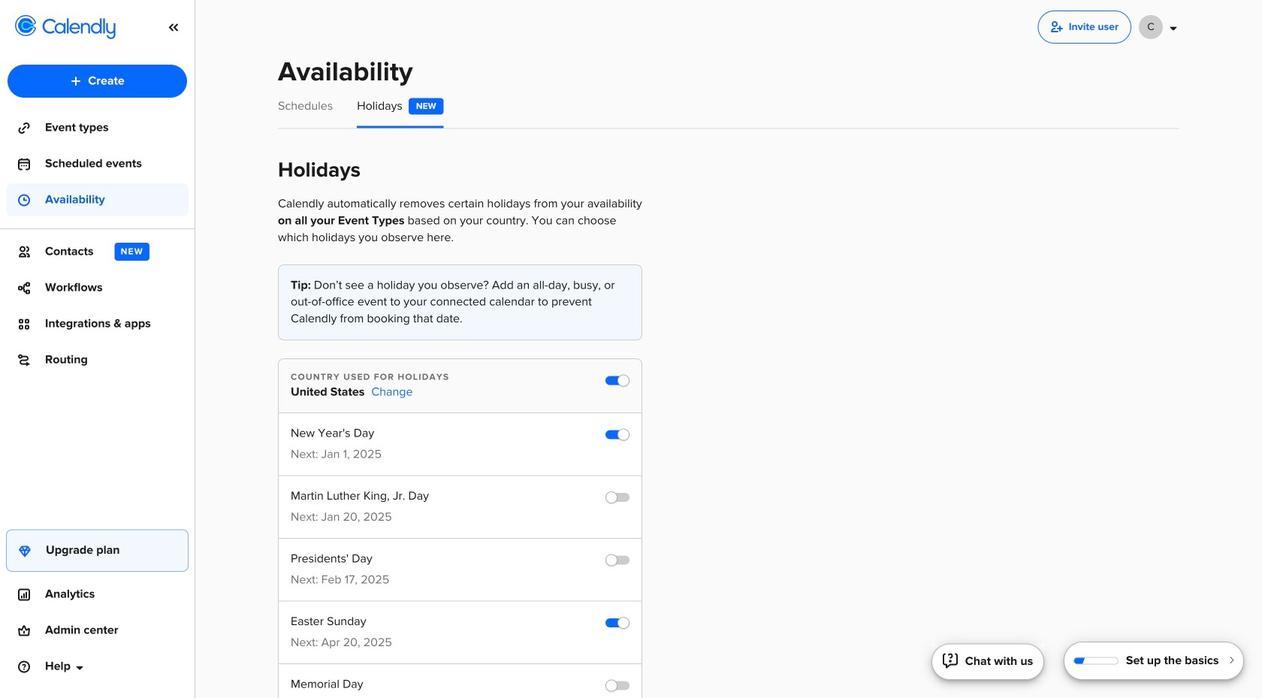 Task type: vqa. For each thing, say whether or not it's contained in the screenshot.
THE FIND EVENT TYPES field
no



Task type: describe. For each thing, give the bounding box(es) containing it.
main navigation element
[[0, 0, 195, 698]]



Task type: locate. For each thing, give the bounding box(es) containing it.
calendly image
[[42, 18, 116, 39]]



